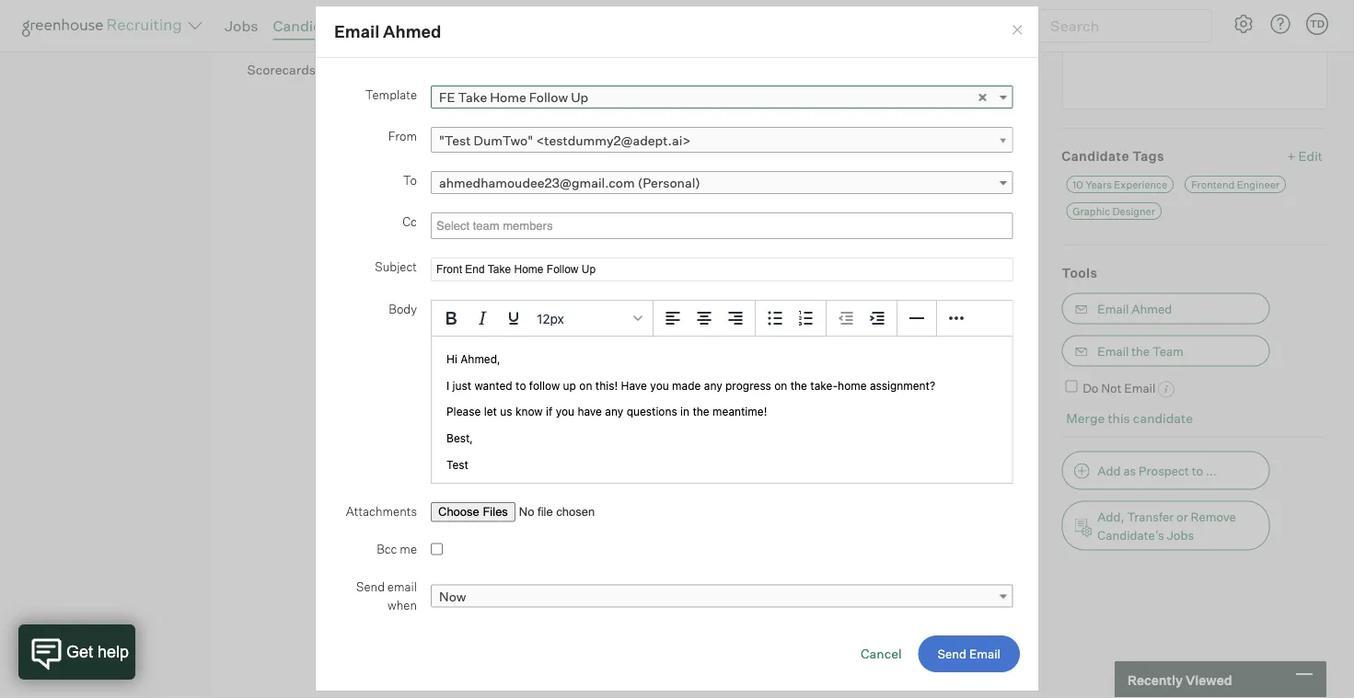 Task type: locate. For each thing, give the bounding box(es) containing it.
(personal)
[[638, 175, 700, 191]]

suggested times:
[[439, 299, 522, 311]]

graphic designer link
[[1066, 203, 1162, 221]]

email the team
[[1098, 344, 1184, 359]]

edit down times:
[[804, 315, 828, 331]]

send left email
[[356, 580, 385, 595]]

2023 right the –
[[868, 1, 900, 17]]

send for send email when
[[356, 580, 385, 595]]

11 days ago
[[599, 254, 664, 270]]

jobs inside add, transfer or remove candidate's jobs
[[1167, 528, 1194, 543]]

0 vertical spatial send
[[356, 580, 385, 595]]

greenhouse recruiting image
[[22, 15, 188, 37]]

send email when
[[356, 580, 417, 613]]

collect feedback link
[[694, 675, 797, 691]]

home left follow
[[490, 90, 526, 106]]

suggested
[[439, 299, 488, 311]]

me
[[400, 542, 417, 557]]

0 horizontal spatial ahmed
[[383, 22, 441, 42]]

graphic
[[1073, 205, 1110, 218]]

+ edit
[[1287, 149, 1323, 165]]

2 vertical spatial technical interview
[[432, 500, 549, 516]]

0 horizontal spatial not
[[692, 315, 713, 331]]

debrief
[[445, 598, 491, 614]]

1 vertical spatial add
[[482, 530, 507, 546]]

0 vertical spatial not
[[692, 315, 713, 331]]

dumtwo"
[[474, 133, 533, 149]]

merge this candidate
[[1066, 410, 1193, 427]]

to
[[1192, 464, 1203, 479]]

Subject text field
[[431, 258, 1014, 282]]

add as prospect to ... button
[[1062, 452, 1270, 491]]

1 vertical spatial jobs
[[1167, 528, 1194, 543]]

td button
[[1303, 9, 1332, 39]]

add inside button
[[1098, 464, 1121, 479]]

ahmed left is
[[692, 299, 724, 311]]

None text field
[[1062, 18, 1327, 110], [432, 215, 563, 238], [1062, 18, 1327, 110], [432, 215, 563, 238]]

0 vertical spatial edit
[[1299, 149, 1323, 165]]

close image
[[1010, 23, 1025, 38]]

take
[[458, 90, 487, 106], [445, 126, 475, 142]]

not inside "ahmed is available at these times: not yet responded edit"
[[692, 315, 713, 331]]

3 toolbar from the left
[[827, 301, 898, 337]]

do
[[1083, 381, 1099, 396]]

ahmed inside button
[[1132, 302, 1172, 317]]

sep right the –
[[823, 1, 846, 17]]

2 schedule interview link from the top
[[694, 469, 809, 485]]

frontend engineer
[[1191, 179, 1280, 191]]

4.
[[427, 126, 440, 142]]

18, up '11 days ago'
[[625, 209, 642, 225]]

td
[[1310, 17, 1325, 30]]

None checkbox
[[431, 544, 443, 556]]

toolbar
[[654, 301, 756, 337], [756, 301, 827, 337], [827, 301, 898, 337]]

tags
[[1132, 149, 1164, 165]]

when
[[388, 598, 417, 613]]

home left test
[[478, 126, 515, 142]]

technical up cultural
[[432, 500, 490, 516]]

<testdummy2@adept.ai>
[[536, 133, 691, 149]]

ahmed inside dialog
[[383, 22, 441, 42]]

stage
[[247, 26, 284, 42]]

integrations link
[[436, 17, 519, 35]]

1 vertical spatial send
[[938, 647, 967, 662]]

3. preliminary screen
[[428, 84, 565, 100]]

from
[[388, 129, 417, 143]]

former manager
[[432, 675, 532, 691]]

schedule for technical interview
[[694, 407, 750, 423]]

technical down interviews
[[432, 407, 490, 423]]

screen
[[521, 84, 565, 100]]

1 horizontal spatial send
[[938, 647, 967, 662]]

configure image
[[1233, 13, 1255, 35]]

0 vertical spatial take
[[458, 90, 487, 106]]

0 vertical spatial schedule
[[715, 376, 771, 392]]

1 horizontal spatial edit
[[1299, 149, 1323, 165]]

to
[[403, 173, 417, 188]]

application
[[445, 1, 517, 17]]

bcc
[[377, 542, 397, 557]]

10 years experience link
[[1066, 176, 1174, 194]]

(current
[[488, 209, 542, 225]]

candidate
[[1062, 149, 1129, 165]]

–
[[811, 1, 820, 17]]

18, right the –
[[849, 1, 866, 17]]

0 vertical spatial technical interview
[[432, 407, 549, 423]]

jobs up scorecards
[[225, 17, 258, 35]]

technical interview down interviews
[[432, 407, 549, 423]]

send
[[356, 580, 385, 595], [938, 647, 967, 662]]

email inside button
[[1098, 302, 1129, 317]]

ahmedhamoudee23@gmail.com (personal) link
[[431, 171, 1013, 195]]

frontend engineer link
[[1185, 176, 1286, 194]]

fe take home follow up link
[[431, 86, 1013, 109]]

2 toolbar from the left
[[756, 301, 827, 337]]

ahmed up the the
[[1132, 302, 1172, 317]]

1 vertical spatial technical interview
[[432, 469, 549, 485]]

experience
[[1114, 179, 1167, 191]]

0 horizontal spatial email ahmed
[[334, 22, 441, 42]]

0 vertical spatial schedule interview
[[694, 407, 809, 423]]

add as prospect to ...
[[1098, 464, 1217, 479]]

1.
[[429, 1, 438, 17]]

"test dumtwo" <testdummy2@adept.ai>
[[439, 133, 691, 149]]

1 horizontal spatial not
[[1101, 381, 1122, 396]]

take inside email ahmed dialog
[[458, 90, 487, 106]]

add left the as
[[1098, 464, 1121, 479]]

1 toolbar from the left
[[654, 301, 756, 337]]

1 vertical spatial edit
[[804, 315, 828, 331]]

edit inside + edit link
[[1299, 149, 1323, 165]]

holding
[[445, 43, 494, 59]]

1 vertical spatial schedule interview link
[[694, 469, 809, 485]]

ahmed up 2.
[[383, 22, 441, 42]]

preliminary
[[445, 84, 518, 100]]

12px group
[[432, 301, 1012, 337]]

send email
[[938, 647, 1001, 662]]

Do Not Email checkbox
[[1065, 381, 1077, 393]]

"test dumtwo" <testdummy2@adept.ai> link
[[431, 127, 1013, 154]]

sep right "stage)"
[[599, 209, 622, 225]]

1 vertical spatial take
[[445, 126, 475, 142]]

7. debrief
[[429, 598, 491, 614]]

jobs down "or"
[[1167, 528, 1194, 543]]

1 horizontal spatial ahmed
[[692, 299, 724, 311]]

not right do in the bottom of the page
[[1101, 381, 1122, 396]]

integrations
[[436, 17, 519, 35]]

0 vertical spatial schedule interview link
[[694, 407, 809, 423]]

12px button
[[529, 303, 649, 334]]

email ahmed up email the team
[[1098, 302, 1172, 317]]

the
[[1132, 344, 1150, 359]]

7.
[[429, 598, 439, 614]]

0 vertical spatial jobs
[[225, 17, 258, 35]]

send inside the send email when
[[356, 580, 385, 595]]

this
[[1108, 410, 1130, 427]]

technical
[[445, 167, 505, 183], [432, 407, 490, 423], [432, 469, 490, 485], [432, 500, 490, 516]]

1 technical interview from the top
[[432, 407, 549, 423]]

1 vertical spatial not
[[1101, 381, 1122, 396]]

subject
[[375, 259, 417, 274]]

take right "4."
[[445, 126, 475, 142]]

none file field inside email ahmed dialog
[[431, 503, 657, 523]]

email ahmed up 2.
[[334, 22, 441, 42]]

2 horizontal spatial ahmed
[[1132, 302, 1172, 317]]

1 vertical spatial schedule interview
[[694, 469, 809, 485]]

send right cancel link
[[938, 647, 967, 662]]

not left yet
[[692, 315, 713, 331]]

home for test
[[478, 126, 515, 142]]

1 vertical spatial email ahmed
[[1098, 302, 1172, 317]]

email
[[334, 22, 380, 42], [1098, 302, 1129, 317], [1098, 344, 1129, 359], [1124, 381, 1156, 396], [969, 647, 1001, 662]]

1 horizontal spatial add
[[1098, 464, 1121, 479]]

email ahmed inside button
[[1098, 302, 1172, 317]]

1 horizontal spatial jobs
[[1167, 528, 1194, 543]]

None file field
[[431, 503, 657, 523]]

0 vertical spatial add
[[1098, 464, 1121, 479]]

designer
[[1112, 205, 1155, 218]]

ago
[[641, 254, 664, 270]]

fe
[[439, 90, 455, 106]]

email the team button
[[1062, 336, 1270, 367]]

fe take home follow up
[[439, 90, 588, 106]]

technical interview up cultural add interview
[[432, 500, 549, 516]]

stage)
[[545, 209, 587, 225]]

0 horizontal spatial edit
[[804, 315, 828, 331]]

schedule interview
[[694, 407, 809, 423], [694, 469, 809, 485]]

0 horizontal spatial send
[[356, 580, 385, 595]]

take right fe
[[458, 90, 487, 106]]

schedule all
[[715, 376, 790, 392]]

0 vertical spatial home
[[490, 90, 526, 106]]

3 technical interview from the top
[[432, 500, 549, 516]]

6. onsite (current stage)
[[428, 209, 587, 225]]

0 vertical spatial email ahmed
[[334, 22, 441, 42]]

edit right +
[[1299, 149, 1323, 165]]

take for 4.
[[445, 126, 475, 142]]

frontend
[[1191, 179, 1235, 191]]

1 vertical spatial home
[[478, 126, 515, 142]]

responded
[[737, 315, 801, 331]]

tank
[[497, 43, 528, 59]]

cancel
[[861, 647, 902, 663]]

1 vertical spatial schedule
[[694, 407, 750, 423]]

engineer
[[1237, 179, 1280, 191]]

18, right |
[[758, 1, 774, 17]]

technical interview down lunch
[[432, 469, 549, 485]]

edit inside "ahmed is available at these times: not yet responded edit"
[[804, 315, 828, 331]]

home inside fe take home follow up link
[[490, 90, 526, 106]]

add right cultural
[[482, 530, 507, 546]]

sep right |
[[731, 1, 755, 17]]

interview
[[508, 167, 567, 183], [493, 407, 549, 423], [753, 407, 809, 423], [493, 469, 549, 485], [753, 469, 809, 485], [493, 500, 549, 516], [510, 530, 566, 546]]

add
[[1098, 464, 1121, 479], [482, 530, 507, 546]]

1 horizontal spatial email ahmed
[[1098, 302, 1172, 317]]

18,
[[671, 1, 688, 17], [758, 1, 774, 17], [849, 1, 866, 17], [625, 209, 642, 225]]



Task type: describe. For each thing, give the bounding box(es) containing it.
"test
[[439, 133, 471, 149]]

yet
[[716, 315, 734, 331]]

2023 down the (personal)
[[645, 209, 676, 225]]

+
[[1287, 149, 1296, 165]]

+ edit link
[[1283, 144, 1327, 169]]

home for follow
[[490, 90, 526, 106]]

jobs link
[[225, 17, 258, 35]]

recently
[[1128, 672, 1183, 688]]

5. technical interview
[[428, 167, 567, 183]]

former
[[432, 675, 476, 691]]

feedback
[[739, 675, 797, 691]]

available
[[736, 299, 776, 311]]

schedule all link
[[715, 376, 790, 392]]

1 schedule interview from the top
[[694, 407, 809, 423]]

12px
[[537, 311, 564, 326]]

12px toolbar
[[432, 301, 654, 337]]

email ahmed button
[[1062, 294, 1270, 325]]

onsite
[[445, 209, 486, 225]]

send email link
[[918, 636, 1020, 673]]

body
[[389, 302, 417, 316]]

2023 left |
[[691, 1, 722, 17]]

merge this candidate link
[[1066, 410, 1193, 427]]

2023 left the –
[[777, 1, 808, 17]]

test
[[518, 126, 545, 142]]

1. application review applied on  sep 18, 2023 | sep 18, 2023 – sep 18, 2023
[[429, 1, 900, 17]]

technical down lunch
[[432, 469, 490, 485]]

2 schedule interview from the top
[[694, 469, 809, 485]]

ahmedhamoudee23@gmail.com
[[439, 175, 635, 191]]

template
[[365, 87, 417, 102]]

candidates
[[273, 17, 351, 35]]

these
[[789, 299, 814, 311]]

candidate
[[1133, 410, 1193, 427]]

...
[[1206, 464, 1217, 479]]

add, transfer or remove candidate's jobs button
[[1062, 502, 1270, 551]]

5.
[[428, 167, 440, 183]]

10
[[1073, 179, 1083, 191]]

technical down "test
[[445, 167, 505, 183]]

sep 18, 2023
[[599, 209, 676, 225]]

scorecards
[[247, 62, 316, 78]]

at
[[778, 299, 787, 311]]

is
[[726, 299, 734, 311]]

1 schedule interview link from the top
[[694, 407, 809, 423]]

send for send email
[[938, 647, 967, 662]]

3.
[[428, 84, 440, 100]]

2.
[[428, 43, 440, 59]]

lunch
[[432, 438, 470, 454]]

email inside 'button'
[[1098, 344, 1129, 359]]

remove
[[1191, 510, 1236, 525]]

ahmed inside "ahmed is available at these times: not yet responded edit"
[[692, 299, 724, 311]]

email ahmed dialog
[[315, 6, 1039, 693]]

td button
[[1306, 13, 1328, 35]]

times:
[[491, 299, 522, 311]]

cultural
[[432, 530, 480, 546]]

years
[[1086, 179, 1112, 191]]

reports link
[[366, 17, 421, 35]]

candidates link
[[273, 17, 351, 35]]

0 horizontal spatial add
[[482, 530, 507, 546]]

or
[[1177, 510, 1188, 525]]

days
[[611, 254, 639, 270]]

2 vertical spatial schedule
[[694, 469, 750, 485]]

stage link
[[247, 25, 404, 43]]

collect feedback
[[694, 675, 797, 691]]

none checkbox inside email ahmed dialog
[[431, 544, 443, 556]]

all
[[774, 376, 790, 392]]

schedule for interviews
[[715, 376, 771, 392]]

now link
[[431, 585, 1013, 608]]

cancel link
[[861, 647, 902, 663]]

candidate's
[[1098, 528, 1164, 543]]

2 technical interview from the top
[[432, 469, 549, 485]]

18, right on at top left
[[671, 1, 688, 17]]

cultural add interview
[[432, 530, 566, 546]]

|
[[725, 1, 728, 17]]

manager
[[478, 675, 532, 691]]

scorecards link
[[247, 61, 404, 79]]

availability
[[445, 254, 515, 270]]

merge
[[1066, 410, 1105, 427]]

transfer
[[1127, 510, 1174, 525]]

sep right on at top left
[[645, 1, 668, 17]]

email ahmed inside dialog
[[334, 22, 441, 42]]

candidate tags
[[1062, 149, 1164, 165]]

interviews
[[432, 376, 498, 392]]

tools
[[1062, 266, 1098, 282]]

viewed
[[1186, 672, 1232, 688]]

add, transfer or remove candidate's jobs
[[1098, 510, 1236, 543]]

0 horizontal spatial jobs
[[225, 17, 258, 35]]

reports
[[366, 17, 421, 35]]

take for fe
[[458, 90, 487, 106]]

edit link
[[804, 315, 828, 331]]

graphic designer
[[1073, 205, 1155, 218]]

bcc me
[[377, 542, 417, 557]]

Search text field
[[1046, 12, 1195, 39]]

prospect
[[1139, 464, 1189, 479]]

review
[[520, 1, 565, 17]]



Task type: vqa. For each thing, say whether or not it's contained in the screenshot.
Tags
yes



